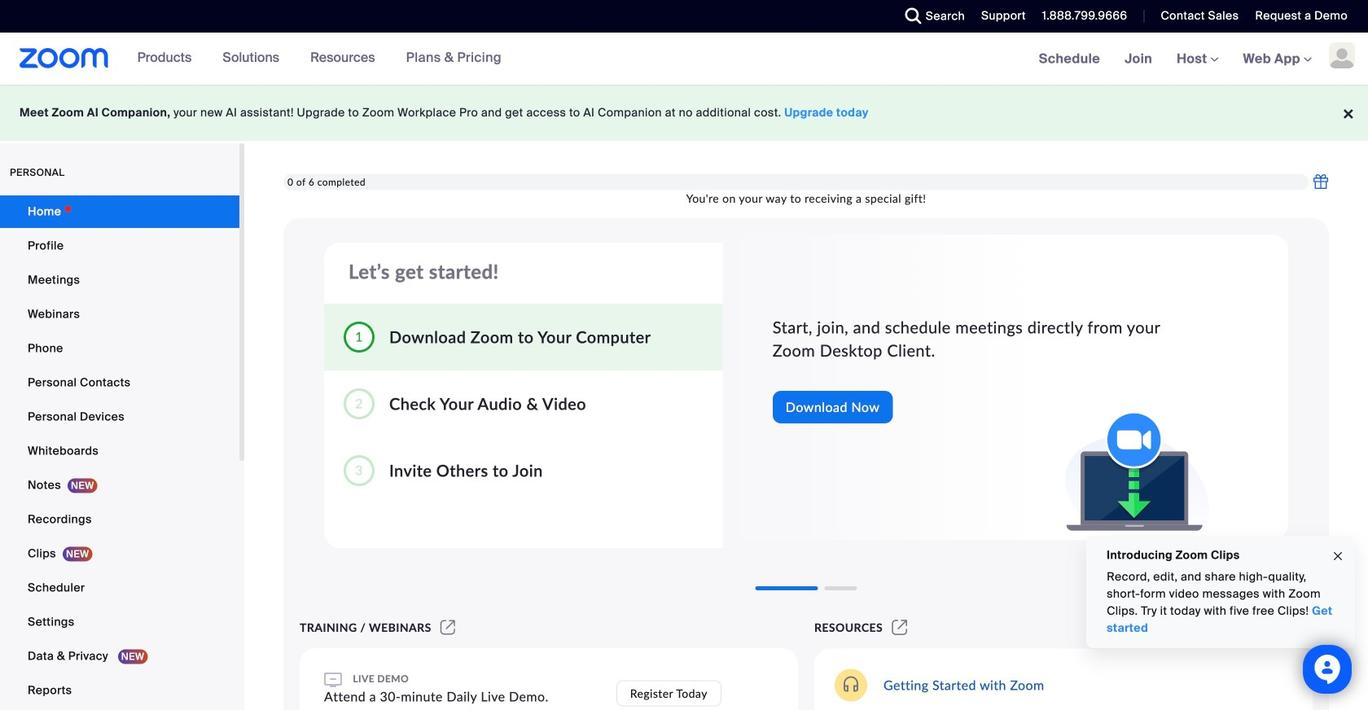 Task type: locate. For each thing, give the bounding box(es) containing it.
footer
[[0, 85, 1369, 141]]

window new image
[[438, 621, 458, 635]]

banner
[[0, 33, 1369, 86]]

profile picture image
[[1329, 42, 1355, 68]]

zoom logo image
[[20, 48, 109, 68]]



Task type: describe. For each thing, give the bounding box(es) containing it.
window new image
[[890, 621, 910, 635]]

product information navigation
[[109, 33, 514, 85]]

meetings navigation
[[1027, 33, 1369, 86]]

personal menu menu
[[0, 196, 239, 709]]

close image
[[1332, 547, 1345, 566]]



Task type: vqa. For each thing, say whether or not it's contained in the screenshot.
the rightmost meetings.
no



